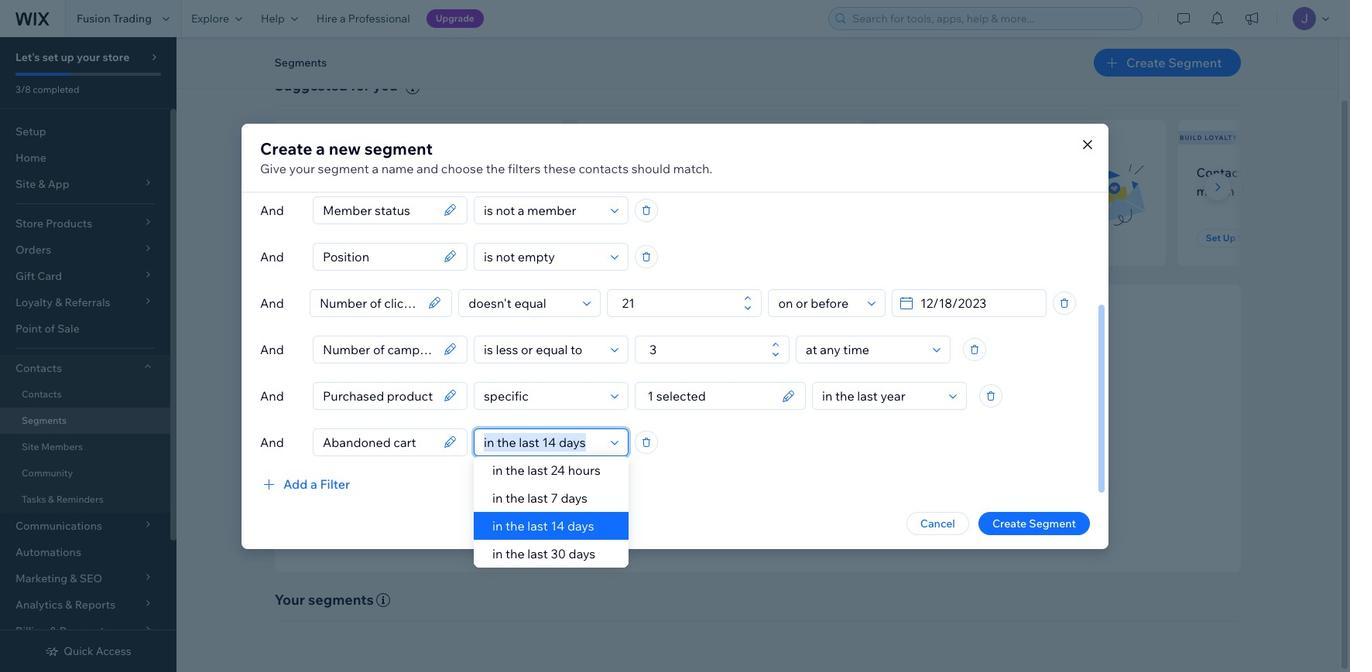 Task type: locate. For each thing, give the bounding box(es) containing it.
1 vertical spatial days
[[567, 519, 594, 534]]

segment for set up segment 'button' related to subscribed
[[334, 232, 375, 244]]

contacts inside create a new segment give your segment a name and choose the filters these contacts should match.
[[579, 161, 629, 176]]

0 horizontal spatial and
[[417, 161, 438, 176]]

2 horizontal spatial set
[[1206, 232, 1221, 244]]

set up segment button down made
[[594, 229, 685, 248]]

in the last 7 days
[[492, 491, 588, 506]]

segment up the name
[[364, 138, 433, 158]]

set
[[302, 232, 318, 244], [604, 232, 619, 244], [1206, 232, 1221, 244]]

potential customers who haven't made a purchase yet
[[594, 165, 760, 199]]

create a new segment give your segment a name and choose the filters these contacts should match.
[[260, 138, 713, 176]]

fusion
[[77, 12, 111, 26]]

and up the mailing
[[417, 161, 438, 176]]

0 horizontal spatial to
[[361, 183, 373, 199]]

subscribed
[[293, 183, 358, 199]]

1 horizontal spatial set
[[604, 232, 619, 244]]

1 horizontal spatial subscribers
[[970, 165, 1038, 180]]

set up segment
[[302, 232, 375, 244], [604, 232, 676, 244], [1206, 232, 1279, 244]]

of inside "sidebar" element
[[44, 322, 55, 336]]

3 who from the left
[[1041, 165, 1065, 180]]

2 who from the left
[[713, 165, 738, 180]]

choose a condition field for select options field
[[479, 383, 606, 409]]

contacts down point of sale
[[15, 362, 62, 376]]

the down in the last 14 days
[[506, 547, 525, 562]]

of
[[44, 322, 55, 336], [720, 438, 730, 452]]

up for made
[[621, 232, 634, 244]]

purchase
[[685, 183, 739, 199]]

a right add at the bottom
[[310, 477, 317, 492]]

0 vertical spatial subscribers
[[296, 134, 348, 142]]

4 last from the top
[[527, 547, 548, 562]]

your inside "new contacts who recently subscribed to your mailing list"
[[376, 183, 402, 199]]

segments for segments link
[[22, 415, 67, 427]]

new for new contacts who recently subscribed to your mailing list
[[293, 165, 319, 180]]

who inside "new contacts who recently subscribed to your mailing list"
[[376, 165, 400, 180]]

0 horizontal spatial create segment button
[[979, 512, 1090, 535]]

up down haven't
[[621, 232, 634, 244]]

set up segment for made
[[604, 232, 676, 244]]

match.
[[673, 161, 713, 176]]

build loyalty
[[1180, 134, 1238, 142]]

to right subscribed
[[361, 183, 373, 199]]

set up segment button down subscribed
[[293, 229, 384, 248]]

hire a professional link
[[307, 0, 419, 37]]

new inside "new contacts who recently subscribed to your mailing list"
[[293, 165, 319, 180]]

1 vertical spatial create segment
[[992, 517, 1076, 531]]

contacts down new
[[322, 165, 373, 180]]

3 set from the left
[[1206, 232, 1221, 244]]

who inside potential customers who haven't made a purchase yet
[[713, 165, 738, 180]]

in up in the last 7 days
[[492, 463, 503, 478]]

1 vertical spatial email
[[700, 459, 727, 473]]

professional
[[348, 12, 410, 26]]

name
[[381, 161, 414, 176]]

audience
[[801, 415, 861, 433]]

the up in the last 7 days
[[506, 463, 525, 478]]

up
[[320, 232, 332, 244], [621, 232, 634, 244], [1223, 232, 1236, 244]]

1 horizontal spatial who
[[713, 165, 738, 180]]

segments up "suggested"
[[274, 56, 327, 70]]

0 horizontal spatial create segment
[[992, 517, 1076, 531]]

1 horizontal spatial create segment button
[[1094, 49, 1241, 77]]

who up purchase in the right of the page
[[713, 165, 738, 180]]

of inside reach the right target audience create specific groups of contacts that update automatically send personalized email campaigns to drive sales and build trust get to know your high-value customers, potential leads and more
[[720, 438, 730, 452]]

3 set up segment from the left
[[1206, 232, 1279, 244]]

in for in the last 24 hours
[[492, 463, 503, 478]]

contacts inside "new contacts who recently subscribed to your mailing list"
[[322, 165, 373, 180]]

0 vertical spatial create segment button
[[1094, 49, 1241, 77]]

0 horizontal spatial subscribers
[[296, 134, 348, 142]]

to right get
[[625, 480, 635, 494]]

and up "leads"
[[856, 459, 875, 473]]

new contacts who recently subscribed to your mailing list
[[293, 165, 468, 199]]

your down the name
[[376, 183, 402, 199]]

segment
[[364, 138, 433, 158], [318, 161, 369, 176]]

1 vertical spatial and
[[856, 459, 875, 473]]

contacts for contacts dropdown button
[[15, 362, 62, 376]]

segments up the site members
[[22, 415, 67, 427]]

contacts down loyalty in the right top of the page
[[1197, 165, 1250, 180]]

automations link
[[0, 540, 170, 566]]

create segment
[[1126, 55, 1222, 70], [992, 517, 1076, 531]]

segments button
[[267, 51, 335, 74]]

0 vertical spatial contacts
[[1197, 165, 1250, 180]]

0 horizontal spatial set up segment
[[302, 232, 375, 244]]

last for 7
[[527, 491, 548, 506]]

personalized
[[633, 459, 697, 473]]

0 horizontal spatial up
[[320, 232, 332, 244]]

1 and from the top
[[260, 202, 284, 218]]

2 horizontal spatial up
[[1223, 232, 1236, 244]]

1 horizontal spatial set up segment button
[[594, 229, 685, 248]]

the up "groups"
[[698, 415, 720, 433]]

who up the campaign
[[1041, 165, 1065, 180]]

contacts link
[[0, 382, 170, 408]]

a left the name
[[372, 161, 379, 176]]

12/18/2023 field
[[916, 290, 1041, 316]]

segment down new
[[318, 161, 369, 176]]

segments for segments button
[[274, 56, 327, 70]]

let's
[[15, 50, 40, 64]]

set up segment button down contacts with a birthday th at the right top
[[1197, 229, 1288, 248]]

0 horizontal spatial segments
[[22, 415, 67, 427]]

1 vertical spatial contacts
[[15, 362, 62, 376]]

0 vertical spatial days
[[561, 491, 588, 506]]

1 horizontal spatial up
[[621, 232, 634, 244]]

email
[[935, 165, 967, 180], [700, 459, 727, 473]]

0 vertical spatial segments
[[274, 56, 327, 70]]

2 horizontal spatial set up segment button
[[1197, 229, 1288, 248]]

6 and from the top
[[260, 435, 284, 450]]

days inside option
[[567, 519, 594, 534]]

1 horizontal spatial of
[[720, 438, 730, 452]]

1 horizontal spatial to
[[625, 480, 635, 494]]

point of sale link
[[0, 316, 170, 342]]

your right give
[[289, 161, 315, 176]]

0 vertical spatial email
[[935, 165, 967, 180]]

active
[[895, 165, 932, 180]]

the inside reach the right target audience create specific groups of contacts that update automatically send personalized email campaigns to drive sales and build trust get to know your high-value customers, potential leads and more
[[698, 415, 720, 433]]

up
[[61, 50, 74, 64]]

1 horizontal spatial email
[[935, 165, 967, 180]]

set up segment down made
[[604, 232, 676, 244]]

sale
[[57, 322, 80, 336]]

contacts up haven't
[[579, 161, 629, 176]]

tasks & reminders
[[22, 494, 104, 506]]

set up segment for subscribed
[[302, 232, 375, 244]]

email inside "active email subscribers who clicked on your campaign"
[[935, 165, 967, 180]]

None field
[[318, 197, 439, 223], [318, 243, 439, 270], [315, 290, 424, 316], [318, 336, 439, 363], [318, 383, 439, 409], [318, 429, 439, 456], [318, 197, 439, 223], [318, 243, 439, 270], [315, 290, 424, 316], [318, 336, 439, 363], [318, 383, 439, 409], [318, 429, 439, 456]]

0 horizontal spatial who
[[376, 165, 400, 180]]

0 vertical spatial new
[[276, 134, 294, 142]]

home
[[15, 151, 46, 165]]

with
[[1252, 165, 1277, 180]]

loyalty
[[1205, 134, 1238, 142]]

subscribers up the campaign
[[970, 165, 1038, 180]]

quick access
[[64, 645, 131, 659]]

in up in the last 14 days
[[492, 491, 503, 506]]

contacts for "contacts" link
[[22, 389, 61, 400]]

segment for 1st set up segment 'button' from the right
[[1238, 232, 1279, 244]]

contacts
[[1197, 165, 1250, 180], [15, 362, 62, 376], [22, 389, 61, 400]]

2 vertical spatial and
[[882, 480, 901, 494]]

1 vertical spatial of
[[720, 438, 730, 452]]

list box containing in the last 24 hours
[[474, 457, 629, 568]]

know
[[638, 480, 665, 494]]

on
[[939, 183, 954, 199]]

4 and from the top
[[260, 342, 284, 357]]

0 vertical spatial to
[[361, 183, 373, 199]]

1 vertical spatial subscribers
[[970, 165, 1038, 180]]

contacts up 'campaigns'
[[732, 438, 776, 452]]

days
[[561, 491, 588, 506], [567, 519, 594, 534], [569, 547, 596, 562]]

2 horizontal spatial set up segment
[[1206, 232, 1279, 244]]

leads
[[853, 480, 880, 494]]

contacts down contacts dropdown button
[[22, 389, 61, 400]]

subscribers down "suggested"
[[296, 134, 348, 142]]

in for in the last 30 days
[[492, 547, 503, 562]]

1 in from the top
[[492, 463, 503, 478]]

1 set up segment from the left
[[302, 232, 375, 244]]

explore
[[191, 12, 229, 26]]

1 vertical spatial new
[[293, 165, 319, 180]]

1 horizontal spatial set up segment
[[604, 232, 676, 244]]

1 set up segment button from the left
[[293, 229, 384, 248]]

email up on
[[935, 165, 967, 180]]

setup link
[[0, 118, 170, 145]]

2 horizontal spatial who
[[1041, 165, 1065, 180]]

14
[[551, 519, 565, 534]]

hire
[[317, 12, 337, 26]]

and down the build
[[882, 480, 901, 494]]

the for 7
[[506, 491, 525, 506]]

your right 'up'
[[77, 50, 100, 64]]

days right the 7
[[561, 491, 588, 506]]

segments inside "sidebar" element
[[22, 415, 67, 427]]

4 in from the top
[[492, 547, 503, 562]]

0 vertical spatial of
[[44, 322, 55, 336]]

the inside option
[[506, 519, 525, 534]]

set up segment down contacts with a birthday th at the right top
[[1206, 232, 1279, 244]]

trading
[[113, 12, 152, 26]]

last for 24
[[527, 463, 548, 478]]

up down contacts with a birthday th at the right top
[[1223, 232, 1236, 244]]

1 horizontal spatial create segment
[[1126, 55, 1222, 70]]

Choose a condition field
[[479, 243, 606, 270], [464, 290, 579, 316], [479, 336, 606, 363], [479, 383, 606, 409], [479, 429, 606, 456]]

quick access button
[[45, 645, 131, 659]]

home link
[[0, 145, 170, 171]]

segment for made set up segment 'button'
[[636, 232, 676, 244]]

segments link
[[0, 408, 170, 434]]

3 and from the top
[[260, 295, 284, 311]]

1 horizontal spatial contacts
[[579, 161, 629, 176]]

a inside contacts with a birthday th
[[1280, 165, 1287, 180]]

3 in from the top
[[492, 519, 503, 534]]

your inside "sidebar" element
[[77, 50, 100, 64]]

your right on
[[957, 183, 983, 199]]

Select an option field
[[479, 197, 606, 223], [774, 290, 863, 316], [801, 336, 928, 363], [818, 383, 945, 409]]

up down subscribed
[[320, 232, 332, 244]]

select an option field for enter a number text field
[[774, 290, 863, 316]]

in down in the last 7 days
[[492, 519, 503, 534]]

1 vertical spatial to
[[787, 459, 798, 473]]

5 and from the top
[[260, 388, 284, 404]]

1 who from the left
[[376, 165, 400, 180]]

new up give
[[276, 134, 294, 142]]

who
[[376, 165, 400, 180], [713, 165, 738, 180], [1041, 165, 1065, 180]]

cancel button
[[906, 512, 969, 535]]

0 horizontal spatial of
[[44, 322, 55, 336]]

0 vertical spatial segment
[[364, 138, 433, 158]]

haven't
[[594, 183, 637, 199]]

made
[[639, 183, 672, 199]]

in for in the last 7 days
[[492, 491, 503, 506]]

3/8 completed
[[15, 84, 79, 95]]

of left sale
[[44, 322, 55, 336]]

set for potential customers who haven't made a purchase yet
[[604, 232, 619, 244]]

last left 30
[[527, 547, 548, 562]]

should
[[631, 161, 670, 176]]

days for in the last 14 days
[[567, 519, 594, 534]]

set up segment down subscribed
[[302, 232, 375, 244]]

contacts inside reach the right target audience create specific groups of contacts that update automatically send personalized email campaigns to drive sales and build trust get to know your high-value customers, potential leads and more
[[732, 438, 776, 452]]

list
[[271, 120, 1350, 266]]

the left the 7
[[506, 491, 525, 506]]

days right 30
[[569, 547, 596, 562]]

a right with
[[1280, 165, 1287, 180]]

new
[[329, 138, 361, 158]]

to left drive
[[787, 459, 798, 473]]

automatically
[[840, 438, 908, 452]]

in inside option
[[492, 519, 503, 534]]

2 horizontal spatial contacts
[[732, 438, 776, 452]]

last inside option
[[527, 519, 548, 534]]

the down in the last 7 days
[[506, 519, 525, 534]]

segment
[[1168, 55, 1222, 70], [334, 232, 375, 244], [636, 232, 676, 244], [1238, 232, 1279, 244], [1029, 517, 1076, 531]]

your inside reach the right target audience create specific groups of contacts that update automatically send personalized email campaigns to drive sales and build trust get to know your high-value customers, potential leads and more
[[667, 480, 690, 494]]

2 vertical spatial contacts
[[22, 389, 61, 400]]

upgrade
[[436, 12, 474, 24]]

reach
[[654, 415, 695, 433]]

1 horizontal spatial segments
[[274, 56, 327, 70]]

2 up from the left
[[621, 232, 634, 244]]

days for in the last 7 days
[[561, 491, 588, 506]]

0 vertical spatial and
[[417, 161, 438, 176]]

2 in from the top
[[492, 491, 503, 506]]

last
[[527, 463, 548, 478], [527, 491, 548, 506], [527, 519, 548, 534], [527, 547, 548, 562]]

create segment button for segments
[[1094, 49, 1241, 77]]

0 horizontal spatial email
[[700, 459, 727, 473]]

in the last 24 hours
[[492, 463, 601, 478]]

and
[[417, 161, 438, 176], [856, 459, 875, 473], [882, 480, 901, 494]]

create
[[1126, 55, 1166, 70], [260, 138, 312, 158], [604, 438, 638, 452], [992, 517, 1027, 531]]

a down customers
[[675, 183, 682, 199]]

list containing new contacts who recently subscribed to your mailing list
[[271, 120, 1350, 266]]

site members link
[[0, 434, 170, 461]]

1 last from the top
[[527, 463, 548, 478]]

0 horizontal spatial set
[[302, 232, 318, 244]]

email up high- in the bottom of the page
[[700, 459, 727, 473]]

2 vertical spatial to
[[625, 480, 635, 494]]

a left new
[[316, 138, 325, 158]]

list box
[[474, 457, 629, 568]]

who for your
[[376, 165, 400, 180]]

mailing
[[405, 183, 448, 199]]

in the last 14 days
[[492, 519, 594, 534]]

1 set from the left
[[302, 232, 318, 244]]

last left the 7
[[527, 491, 548, 506]]

2 horizontal spatial and
[[882, 480, 901, 494]]

contacts inside dropdown button
[[15, 362, 62, 376]]

1 vertical spatial segments
[[22, 415, 67, 427]]

the inside create a new segment give your segment a name and choose the filters these contacts should match.
[[486, 161, 505, 176]]

3 last from the top
[[527, 519, 548, 534]]

customers
[[649, 165, 711, 180]]

potential
[[805, 480, 850, 494]]

who left recently in the left top of the page
[[376, 165, 400, 180]]

0 vertical spatial create segment
[[1126, 55, 1222, 70]]

last left 24
[[527, 463, 548, 478]]

last left 14
[[527, 519, 548, 534]]

2 vertical spatial days
[[569, 547, 596, 562]]

new up subscribed
[[293, 165, 319, 180]]

campaigns
[[729, 459, 785, 473]]

trust
[[905, 459, 929, 473]]

days right 14
[[567, 519, 594, 534]]

1 up from the left
[[320, 232, 332, 244]]

email inside reach the right target audience create specific groups of contacts that update automatically send personalized email campaigns to drive sales and build trust get to know your high-value customers, potential leads and more
[[700, 459, 727, 473]]

reminders
[[56, 494, 104, 506]]

2 last from the top
[[527, 491, 548, 506]]

Enter a number text field
[[617, 290, 740, 316]]

of down right
[[720, 438, 730, 452]]

in down in the last 14 days
[[492, 547, 503, 562]]

the left filters
[[486, 161, 505, 176]]

help
[[261, 12, 285, 26]]

and inside create a new segment give your segment a name and choose the filters these contacts should match.
[[417, 161, 438, 176]]

0 horizontal spatial contacts
[[322, 165, 373, 180]]

segments inside button
[[274, 56, 327, 70]]

2 and from the top
[[260, 249, 284, 264]]

days for in the last 30 days
[[569, 547, 596, 562]]

segments
[[274, 56, 327, 70], [22, 415, 67, 427]]

your down the personalized
[[667, 480, 690, 494]]

in
[[492, 463, 503, 478], [492, 491, 503, 506], [492, 519, 503, 534], [492, 547, 503, 562]]

1 vertical spatial create segment button
[[979, 512, 1090, 535]]

2 set up segment button from the left
[[594, 229, 685, 248]]

2 set up segment from the left
[[604, 232, 676, 244]]

2 set from the left
[[604, 232, 619, 244]]

0 horizontal spatial set up segment button
[[293, 229, 384, 248]]



Task type: vqa. For each thing, say whether or not it's contained in the screenshot.
1st SET UP SEGMENT from right
yes



Task type: describe. For each thing, give the bounding box(es) containing it.
in the last 14 days option
[[474, 513, 629, 540]]

th
[[1342, 165, 1350, 180]]

hours
[[568, 463, 601, 478]]

clicked
[[895, 183, 937, 199]]

site
[[22, 441, 39, 453]]

up for subscribed
[[320, 232, 332, 244]]

yet
[[742, 183, 760, 199]]

last for 30
[[527, 547, 548, 562]]

reach the right target audience create specific groups of contacts that update automatically send personalized email campaigns to drive sales and build trust get to know your high-value customers, potential leads and more
[[604, 415, 930, 494]]

filters
[[508, 161, 541, 176]]

automations
[[15, 546, 81, 560]]

specific
[[640, 438, 679, 452]]

suggested
[[274, 77, 348, 94]]

community link
[[0, 461, 170, 487]]

last for 14
[[527, 519, 548, 534]]

help button
[[252, 0, 307, 37]]

campaign
[[986, 183, 1044, 199]]

more
[[904, 480, 930, 494]]

sales
[[828, 459, 853, 473]]

your inside "active email subscribers who clicked on your campaign"
[[957, 183, 983, 199]]

contacts with a birthday th
[[1197, 165, 1350, 199]]

tasks & reminders link
[[0, 487, 170, 513]]

point of sale
[[15, 322, 80, 336]]

drive
[[800, 459, 826, 473]]

new subscribers
[[276, 134, 348, 142]]

build
[[877, 459, 903, 473]]

the for 14
[[506, 519, 525, 534]]

segments
[[308, 591, 374, 609]]

Select options field
[[640, 383, 777, 409]]

set for new contacts who recently subscribed to your mailing list
[[302, 232, 318, 244]]

point
[[15, 322, 42, 336]]

to inside "new contacts who recently subscribed to your mailing list"
[[361, 183, 373, 199]]

site members
[[22, 441, 83, 453]]

hire a professional
[[317, 12, 410, 26]]

list
[[450, 183, 468, 199]]

for
[[351, 77, 370, 94]]

contacts inside contacts with a birthday th
[[1197, 165, 1250, 180]]

3 up from the left
[[1223, 232, 1236, 244]]

set up segment button for made
[[594, 229, 685, 248]]

a inside button
[[310, 477, 317, 492]]

Search for tools, apps, help & more... field
[[848, 8, 1137, 29]]

target
[[757, 415, 798, 433]]

your inside create a new segment give your segment a name and choose the filters these contacts should match.
[[289, 161, 315, 176]]

store
[[103, 50, 130, 64]]

a right hire
[[340, 12, 346, 26]]

recently
[[403, 165, 450, 180]]

create segment button for cancel
[[979, 512, 1090, 535]]

30
[[551, 547, 566, 562]]

create inside create a new segment give your segment a name and choose the filters these contacts should match.
[[260, 138, 312, 158]]

Enter a number text field
[[645, 336, 767, 363]]

cancel
[[920, 517, 955, 531]]

your
[[274, 591, 305, 609]]

sidebar element
[[0, 37, 177, 673]]

groups
[[682, 438, 717, 452]]

completed
[[33, 84, 79, 95]]

access
[[96, 645, 131, 659]]

3/8
[[15, 84, 31, 95]]

3 set up segment button from the left
[[1197, 229, 1288, 248]]

birthday
[[1290, 165, 1339, 180]]

let's set up your store
[[15, 50, 130, 64]]

new for new subscribers
[[276, 134, 294, 142]]

add a filter
[[283, 477, 350, 492]]

the for target
[[698, 415, 720, 433]]

your segments
[[274, 591, 374, 609]]

send
[[604, 459, 630, 473]]

suggested for you
[[274, 77, 398, 94]]

give
[[260, 161, 286, 176]]

upgrade button
[[426, 9, 484, 28]]

1 horizontal spatial and
[[856, 459, 875, 473]]

members
[[41, 441, 83, 453]]

high-
[[692, 480, 718, 494]]

2 horizontal spatial to
[[787, 459, 798, 473]]

create inside reach the right target audience create specific groups of contacts that update automatically send personalized email campaigns to drive sales and build trust get to know your high-value customers, potential leads and more
[[604, 438, 638, 452]]

filter
[[320, 477, 350, 492]]

potential
[[594, 165, 646, 180]]

value
[[718, 480, 744, 494]]

in for in the last 14 days
[[492, 519, 503, 534]]

these
[[544, 161, 576, 176]]

setup
[[15, 125, 46, 139]]

build
[[1180, 134, 1203, 142]]

who for purchase
[[713, 165, 738, 180]]

who inside "active email subscribers who clicked on your campaign"
[[1041, 165, 1065, 180]]

active email subscribers who clicked on your campaign
[[895, 165, 1065, 199]]

subscribers inside "active email subscribers who clicked on your campaign"
[[970, 165, 1038, 180]]

&
[[48, 494, 54, 506]]

set up segment button for subscribed
[[293, 229, 384, 248]]

the for 24
[[506, 463, 525, 478]]

right
[[723, 415, 754, 433]]

choose a condition field for enter a number text box
[[479, 336, 606, 363]]

choose
[[441, 161, 483, 176]]

a inside potential customers who haven't made a purchase yet
[[675, 183, 682, 199]]

fusion trading
[[77, 12, 152, 26]]

in the last 30 days
[[492, 547, 596, 562]]

select an option field for select options field
[[818, 383, 945, 409]]

community
[[22, 468, 73, 479]]

get
[[604, 480, 622, 494]]

choose a condition field for enter a number text field
[[464, 290, 579, 316]]

set
[[42, 50, 58, 64]]

the for 30
[[506, 547, 525, 562]]

add
[[283, 477, 308, 492]]

24
[[551, 463, 565, 478]]

1 vertical spatial segment
[[318, 161, 369, 176]]

select an option field for enter a number text box
[[801, 336, 928, 363]]



